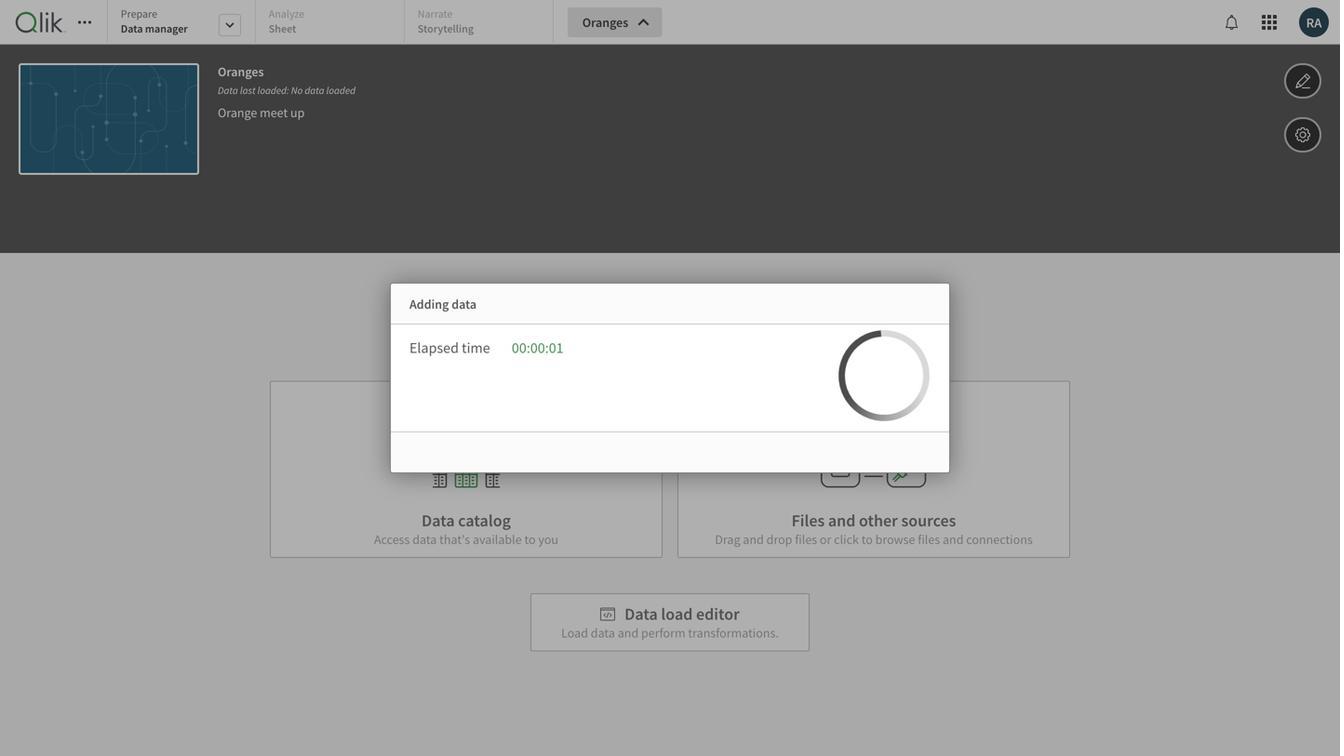 Task type: locate. For each thing, give the bounding box(es) containing it.
data down prepare
[[121, 21, 143, 36]]

data right no
[[305, 84, 324, 97]]

sources
[[902, 511, 957, 532]]

files and other sources drag and drop files or click to browse files and connections
[[715, 511, 1033, 548]]

adding
[[610, 323, 675, 351]]

or
[[820, 532, 832, 548]]

load
[[661, 604, 693, 625]]

1 horizontal spatial files
[[918, 532, 941, 548]]

meet
[[260, 104, 288, 121]]

to inside files and other sources drag and drop files or click to browse files and connections
[[862, 532, 873, 548]]

data left catalog
[[422, 511, 455, 532]]

0 horizontal spatial oranges
[[218, 63, 264, 80]]

1 vertical spatial oranges
[[218, 63, 264, 80]]

data
[[305, 84, 324, 97], [452, 296, 477, 313], [679, 323, 721, 351], [413, 532, 437, 548], [591, 625, 615, 642]]

edit image
[[1295, 70, 1312, 92]]

oranges button
[[568, 7, 662, 37]]

1 horizontal spatial oranges
[[583, 14, 629, 31]]

up
[[290, 104, 305, 121]]

connections
[[967, 532, 1033, 548]]

to right click
[[862, 532, 873, 548]]

data
[[121, 21, 143, 36], [218, 84, 238, 97], [422, 511, 455, 532], [625, 604, 658, 625]]

and right the files
[[828, 511, 856, 532]]

prepare
[[121, 7, 157, 21]]

data left that's
[[413, 532, 437, 548]]

get started adding data to your app. application
[[0, 0, 1341, 757]]

0 vertical spatial oranges
[[583, 14, 629, 31]]

toolbar
[[0, 0, 1341, 253]]

2 horizontal spatial to
[[862, 532, 873, 548]]

00:00:01
[[512, 339, 564, 358]]

files left 'or'
[[795, 532, 818, 548]]

oranges for oranges
[[583, 14, 629, 31]]

perform
[[641, 625, 686, 642]]

available
[[473, 532, 522, 548]]

data load editor
[[625, 604, 740, 625]]

data left 'last'
[[218, 84, 238, 97]]

files right browse
[[918, 532, 941, 548]]

catalog
[[458, 511, 511, 532]]

0 horizontal spatial files
[[795, 532, 818, 548]]

and
[[828, 511, 856, 532], [743, 532, 764, 548], [943, 532, 964, 548], [618, 625, 639, 642]]

files
[[795, 532, 818, 548], [918, 532, 941, 548]]

to left the your
[[726, 323, 745, 351]]

click
[[834, 532, 859, 548]]

data inside oranges data last loaded: no data loaded orange meet up
[[305, 84, 324, 97]]

prepare data manager
[[121, 7, 188, 36]]

to
[[726, 323, 745, 351], [525, 532, 536, 548], [862, 532, 873, 548]]

data right the adding
[[452, 296, 477, 313]]

no
[[291, 84, 303, 97]]

adding data
[[410, 296, 477, 313]]

editor
[[696, 604, 740, 625]]

that's
[[440, 532, 470, 548]]

browse
[[876, 532, 916, 548]]

dialog
[[0, 0, 1341, 757]]

0 horizontal spatial to
[[525, 532, 536, 548]]

oranges
[[583, 14, 629, 31], [218, 63, 264, 80]]

to left you
[[525, 532, 536, 548]]

files
[[792, 511, 825, 532]]

you
[[538, 532, 559, 548]]

oranges inside dropdown button
[[583, 14, 629, 31]]

oranges inside oranges data last loaded: no data loaded orange meet up
[[218, 63, 264, 80]]

your
[[749, 323, 792, 351]]



Task type: vqa. For each thing, say whether or not it's contained in the screenshot.
main content
no



Task type: describe. For each thing, give the bounding box(es) containing it.
load data and perform transformations.
[[562, 625, 779, 642]]

loaded
[[326, 84, 356, 97]]

data inside prepare data manager
[[121, 21, 143, 36]]

oranges data last loaded: no data loaded orange meet up
[[218, 63, 356, 121]]

time
[[462, 339, 490, 358]]

get
[[503, 323, 535, 351]]

oranges for oranges data last loaded: no data loaded orange meet up
[[218, 63, 264, 80]]

started
[[540, 323, 605, 351]]

orange
[[218, 104, 257, 121]]

other
[[859, 511, 898, 532]]

2 files from the left
[[918, 532, 941, 548]]

and right drag
[[743, 532, 764, 548]]

1 horizontal spatial to
[[726, 323, 745, 351]]

data inside data catalog access data that's available to you
[[422, 511, 455, 532]]

data inside data catalog access data that's available to you
[[413, 532, 437, 548]]

data catalog access data that's available to you
[[374, 511, 559, 548]]

to inside data catalog access data that's available to you
[[525, 532, 536, 548]]

elapsed
[[410, 339, 459, 358]]

dialog containing elapsed time
[[0, 0, 1341, 757]]

data right load
[[591, 625, 615, 642]]

drop
[[767, 532, 793, 548]]

data inside oranges data last loaded: no data loaded orange meet up
[[218, 84, 238, 97]]

last
[[240, 84, 256, 97]]

get started adding data to your app.
[[503, 323, 838, 351]]

loaded:
[[258, 84, 289, 97]]

manager
[[145, 21, 188, 36]]

drag
[[715, 532, 741, 548]]

and left perform
[[618, 625, 639, 642]]

1 files from the left
[[795, 532, 818, 548]]

and left connections
[[943, 532, 964, 548]]

app.
[[796, 323, 838, 351]]

toolbar containing oranges
[[0, 0, 1341, 253]]

transformations.
[[688, 625, 779, 642]]

access
[[374, 532, 410, 548]]

adding
[[410, 296, 449, 313]]

data left load
[[625, 604, 658, 625]]

app options image
[[1295, 124, 1312, 146]]

elapsed time
[[410, 339, 490, 358]]

load
[[562, 625, 588, 642]]

data right adding
[[679, 323, 721, 351]]



